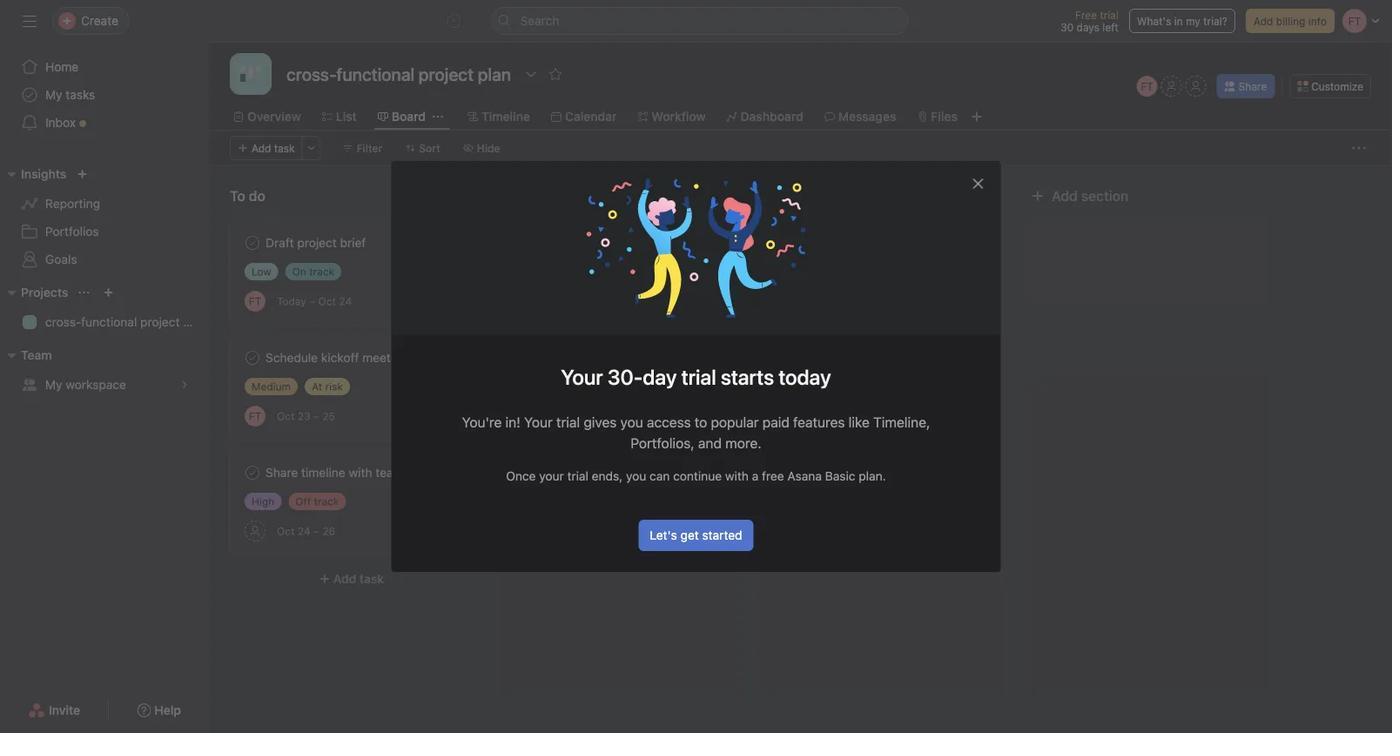 Task type: locate. For each thing, give the bounding box(es) containing it.
0 vertical spatial task
[[274, 142, 295, 154]]

trial right free
[[1100, 9, 1119, 21]]

–
[[309, 295, 315, 307], [313, 410, 320, 422], [313, 525, 320, 537]]

in!
[[506, 414, 521, 431]]

add section
[[1052, 188, 1129, 204]]

1 vertical spatial ft
[[249, 295, 261, 307]]

0 vertical spatial add task button
[[230, 136, 303, 160]]

0 vertical spatial your
[[561, 365, 603, 389]]

my inside teams element
[[45, 377, 62, 392]]

asana
[[788, 469, 822, 483]]

2 vertical spatial ft
[[249, 410, 261, 422]]

at
[[312, 381, 322, 393]]

1 horizontal spatial share
[[1239, 80, 1267, 92]]

board image
[[240, 64, 261, 84]]

2 vertical spatial completed checkbox
[[242, 462, 263, 483]]

team button
[[0, 345, 52, 366]]

you right gives
[[621, 414, 643, 431]]

my for my workspace
[[45, 377, 62, 392]]

0 vertical spatial project
[[297, 236, 337, 250]]

what's in my trial? button
[[1129, 9, 1236, 33]]

oct
[[318, 295, 336, 307], [277, 410, 295, 422], [277, 525, 295, 537]]

24 left the 26
[[298, 525, 311, 537]]

1 vertical spatial ft button
[[245, 291, 266, 312]]

0 vertical spatial completed image
[[242, 233, 263, 253]]

with left "a" at the bottom
[[725, 469, 749, 483]]

ft
[[1141, 80, 1154, 92], [249, 295, 261, 307], [249, 410, 261, 422]]

add inside add section "button"
[[1052, 188, 1078, 204]]

to do
[[230, 188, 265, 204]]

share
[[1239, 80, 1267, 92], [266, 465, 298, 480]]

completed checkbox up high
[[242, 462, 263, 483]]

– right "today"
[[309, 295, 315, 307]]

Completed checkbox
[[242, 233, 263, 253], [242, 347, 263, 368], [242, 462, 263, 483]]

add task
[[252, 142, 295, 154], [598, 237, 649, 252], [333, 572, 384, 586]]

1 vertical spatial my
[[45, 377, 62, 392]]

your right in!
[[524, 414, 553, 431]]

1 vertical spatial your
[[524, 414, 553, 431]]

completed image left "draft"
[[242, 233, 263, 253]]

oct left the 23
[[277, 410, 295, 422]]

trial?
[[1204, 15, 1228, 27]]

what's
[[1137, 15, 1172, 27]]

2 completed image from the top
[[242, 347, 263, 368]]

add inside add billing info button
[[1254, 15, 1273, 27]]

paid
[[763, 414, 790, 431]]

completed checkbox up medium
[[242, 347, 263, 368]]

0 vertical spatial add task
[[252, 142, 295, 154]]

overview link
[[233, 107, 301, 126]]

0 horizontal spatial task
[[274, 142, 295, 154]]

search list box
[[491, 7, 909, 35]]

2 vertical spatial –
[[313, 525, 320, 537]]

with right timeline
[[349, 465, 372, 480]]

– left the 26
[[313, 525, 320, 537]]

1 vertical spatial 24
[[298, 525, 311, 537]]

add billing info button
[[1246, 9, 1335, 33]]

you
[[621, 414, 643, 431], [626, 469, 646, 483]]

you inside you're in! your trial gives you access to popular paid features like timeline, portfolios, and more.
[[621, 414, 643, 431]]

share right completed image
[[266, 465, 298, 480]]

1 vertical spatial oct
[[277, 410, 295, 422]]

1 vertical spatial add task button
[[505, 229, 728, 260]]

ft button
[[1137, 76, 1158, 97], [245, 291, 266, 312], [245, 406, 266, 427]]

ft down medium
[[249, 410, 261, 422]]

inbox link
[[10, 109, 199, 137]]

2 vertical spatial add task button
[[230, 563, 474, 595]]

insights
[[21, 167, 67, 181]]

popular
[[711, 414, 759, 431]]

on
[[292, 266, 306, 278]]

None text field
[[282, 58, 516, 90]]

my tasks
[[45, 88, 95, 102]]

1 completed checkbox from the top
[[242, 233, 263, 253]]

ft button down what's
[[1137, 76, 1158, 97]]

0 vertical spatial track
[[309, 266, 334, 278]]

projects element
[[0, 277, 209, 340]]

completed checkbox left "draft"
[[242, 233, 263, 253]]

3 completed checkbox from the top
[[242, 462, 263, 483]]

1 vertical spatial share
[[266, 465, 298, 480]]

timeline
[[482, 109, 530, 124]]

your left '30-'
[[561, 365, 603, 389]]

ft for draft project brief
[[249, 295, 261, 307]]

1 completed image from the top
[[242, 233, 263, 253]]

0 horizontal spatial your
[[524, 414, 553, 431]]

add
[[1254, 15, 1273, 27], [252, 142, 271, 154], [1052, 188, 1078, 204], [598, 237, 621, 252], [333, 572, 356, 586]]

add for top the 'add task' button
[[252, 142, 271, 154]]

my down team
[[45, 377, 62, 392]]

insights button
[[0, 164, 67, 185]]

my inside 'global' element
[[45, 88, 62, 102]]

global element
[[0, 43, 209, 147]]

free trial 30 days left
[[1061, 9, 1119, 33]]

0 vertical spatial share
[[1239, 80, 1267, 92]]

1 my from the top
[[45, 88, 62, 102]]

1 vertical spatial –
[[313, 410, 320, 422]]

files
[[931, 109, 958, 124]]

your
[[561, 365, 603, 389], [524, 414, 553, 431]]

insights element
[[0, 158, 209, 277]]

completed image
[[242, 233, 263, 253], [242, 347, 263, 368]]

0 horizontal spatial share
[[266, 465, 298, 480]]

2 horizontal spatial add task
[[598, 237, 649, 252]]

ft for schedule kickoff meeting
[[249, 410, 261, 422]]

1 horizontal spatial add task
[[333, 572, 384, 586]]

project
[[297, 236, 337, 250], [140, 315, 180, 329]]

2 vertical spatial ft button
[[245, 406, 266, 427]]

completed image up medium
[[242, 347, 263, 368]]

add for bottom the 'add task' button
[[333, 572, 356, 586]]

1 vertical spatial add task
[[598, 237, 649, 252]]

project up the on track
[[297, 236, 337, 250]]

you're in! your trial gives you access to popular paid features like timeline, portfolios, and more.
[[462, 414, 930, 452]]

track for timeline
[[314, 495, 339, 508]]

like
[[849, 414, 870, 431]]

trial left gives
[[556, 414, 580, 431]]

my left tasks
[[45, 88, 62, 102]]

24 right "today"
[[339, 295, 352, 307]]

oct down the on track
[[318, 295, 336, 307]]

1 horizontal spatial project
[[297, 236, 337, 250]]

trial
[[1100, 9, 1119, 21], [682, 365, 716, 389], [556, 414, 580, 431], [567, 469, 589, 483]]

0 horizontal spatial project
[[140, 315, 180, 329]]

share for share timeline with teammates
[[266, 465, 298, 480]]

share down add billing info button
[[1239, 80, 1267, 92]]

draft project brief
[[266, 236, 366, 250]]

my
[[45, 88, 62, 102], [45, 377, 62, 392]]

0 vertical spatial 24
[[339, 295, 352, 307]]

1 vertical spatial track
[[314, 495, 339, 508]]

add section button
[[1024, 180, 1136, 212]]

timeline
[[301, 465, 345, 480]]

ft down low
[[249, 295, 261, 307]]

board
[[392, 109, 426, 124]]

completed image
[[242, 462, 263, 483]]

your inside you're in! your trial gives you access to popular paid features like timeline, portfolios, and more.
[[524, 414, 553, 431]]

search button
[[491, 7, 909, 35]]

– left "25"
[[313, 410, 320, 422]]

1 horizontal spatial 24
[[339, 295, 352, 307]]

track right off
[[314, 495, 339, 508]]

on track
[[292, 266, 334, 278]]

0 vertical spatial my
[[45, 88, 62, 102]]

projects button
[[0, 282, 68, 303]]

workspace
[[66, 377, 126, 392]]

you left can
[[626, 469, 646, 483]]

30
[[1061, 21, 1074, 33]]

1 vertical spatial task
[[624, 237, 649, 252]]

once your trial ends, you can continue with a free asana basic plan.
[[506, 469, 886, 483]]

ft button down low
[[245, 291, 266, 312]]

2 vertical spatial task
[[360, 572, 384, 586]]

share inside button
[[1239, 80, 1267, 92]]

1 vertical spatial project
[[140, 315, 180, 329]]

my
[[1186, 15, 1201, 27]]

0 vertical spatial completed checkbox
[[242, 233, 263, 253]]

ft button down medium
[[245, 406, 266, 427]]

2 vertical spatial oct
[[277, 525, 295, 537]]

project left plan
[[140, 315, 180, 329]]

task
[[274, 142, 295, 154], [624, 237, 649, 252], [360, 572, 384, 586]]

2 my from the top
[[45, 377, 62, 392]]

track
[[309, 266, 334, 278], [314, 495, 339, 508]]

track right on
[[309, 266, 334, 278]]

0 vertical spatial you
[[621, 414, 643, 431]]

1 vertical spatial completed checkbox
[[242, 347, 263, 368]]

1 horizontal spatial with
[[725, 469, 749, 483]]

get
[[681, 528, 699, 543]]

0 horizontal spatial add task
[[252, 142, 295, 154]]

risk
[[325, 381, 343, 393]]

my workspace
[[45, 377, 126, 392]]

0 horizontal spatial with
[[349, 465, 372, 480]]

add task button
[[230, 136, 303, 160], [505, 229, 728, 260], [230, 563, 474, 595]]

starts today
[[721, 365, 831, 389]]

medium
[[252, 381, 291, 393]]

section
[[1081, 188, 1129, 204]]

trial inside free trial 30 days left
[[1100, 9, 1119, 21]]

timeline,
[[873, 414, 930, 431]]

in
[[1175, 15, 1183, 27]]

list
[[336, 109, 357, 124]]

1 vertical spatial completed image
[[242, 347, 263, 368]]

continue
[[673, 469, 722, 483]]

let's
[[650, 528, 677, 543]]

2 completed checkbox from the top
[[242, 347, 263, 368]]

2 vertical spatial add task
[[333, 572, 384, 586]]

off
[[295, 495, 311, 508]]

oct left the 26
[[277, 525, 295, 537]]

24
[[339, 295, 352, 307], [298, 525, 311, 537]]

once
[[506, 469, 536, 483]]

projects
[[21, 285, 68, 300]]

ft down what's
[[1141, 80, 1154, 92]]

invite
[[49, 703, 80, 718]]

home
[[45, 60, 79, 74]]

invite button
[[17, 695, 92, 726]]

low
[[252, 266, 271, 278]]

basic plan.
[[825, 469, 886, 483]]

add for middle the 'add task' button
[[598, 237, 621, 252]]

draft
[[266, 236, 294, 250]]



Task type: vqa. For each thing, say whether or not it's contained in the screenshot.
list box
no



Task type: describe. For each thing, give the bounding box(es) containing it.
free
[[762, 469, 784, 483]]

share timeline with teammates
[[266, 465, 438, 480]]

2 horizontal spatial task
[[624, 237, 649, 252]]

calendar link
[[551, 107, 617, 126]]

oct 23 – 25
[[277, 410, 335, 422]]

add for add section "button"
[[1052, 188, 1078, 204]]

started
[[702, 528, 742, 543]]

free
[[1075, 9, 1097, 21]]

inbox
[[45, 115, 76, 130]]

you're
[[462, 414, 502, 431]]

ends,
[[592, 469, 623, 483]]

your 30-day trial starts today
[[561, 365, 831, 389]]

portfolios link
[[10, 218, 199, 246]]

30-
[[608, 365, 643, 389]]

add task for middle the 'add task' button
[[598, 237, 649, 252]]

messages link
[[824, 107, 896, 126]]

track for project
[[309, 266, 334, 278]]

my for my tasks
[[45, 88, 62, 102]]

features
[[793, 414, 845, 431]]

high
[[252, 495, 275, 508]]

cross-functional project plan
[[45, 315, 207, 329]]

reporting link
[[10, 190, 199, 218]]

– for kickoff
[[313, 410, 320, 422]]

schedule kickoff meeting
[[266, 350, 408, 365]]

add to starred image
[[549, 67, 563, 81]]

list link
[[322, 107, 357, 126]]

calendar
[[565, 109, 617, 124]]

today
[[277, 295, 306, 307]]

meeting
[[362, 350, 408, 365]]

oct 24 – 26
[[277, 525, 335, 537]]

teams element
[[0, 340, 209, 402]]

0 horizontal spatial 24
[[298, 525, 311, 537]]

left
[[1103, 21, 1119, 33]]

add task for bottom the 'add task' button
[[333, 572, 384, 586]]

completed image for draft project brief
[[242, 233, 263, 253]]

oct for schedule
[[277, 410, 295, 422]]

portfolios
[[45, 224, 99, 239]]

team
[[21, 348, 52, 362]]

completed image for schedule kickoff meeting
[[242, 347, 263, 368]]

brief
[[340, 236, 366, 250]]

1 horizontal spatial your
[[561, 365, 603, 389]]

– for timeline
[[313, 525, 320, 537]]

and
[[698, 435, 722, 452]]

search
[[520, 13, 559, 28]]

to
[[695, 414, 707, 431]]

functional
[[81, 315, 137, 329]]

teammates
[[376, 465, 438, 480]]

overview
[[247, 109, 301, 124]]

completed checkbox for share
[[242, 462, 263, 483]]

0 vertical spatial –
[[309, 295, 315, 307]]

let's get started
[[650, 528, 742, 543]]

billing
[[1276, 15, 1306, 27]]

files link
[[917, 107, 958, 126]]

trial right your
[[567, 469, 589, 483]]

share for share
[[1239, 80, 1267, 92]]

dashboard link
[[727, 107, 804, 126]]

plan
[[183, 315, 207, 329]]

0 vertical spatial oct
[[318, 295, 336, 307]]

days
[[1077, 21, 1100, 33]]

0 vertical spatial ft
[[1141, 80, 1154, 92]]

what's in my trial?
[[1137, 15, 1228, 27]]

trial right day
[[682, 365, 716, 389]]

close image
[[971, 177, 985, 191]]

cross-functional project plan link
[[10, 308, 207, 336]]

goals link
[[10, 246, 199, 273]]

my tasks link
[[10, 81, 199, 109]]

my workspace link
[[10, 371, 199, 399]]

26
[[323, 525, 335, 537]]

info
[[1309, 15, 1327, 27]]

1 vertical spatial you
[[626, 469, 646, 483]]

hide sidebar image
[[23, 14, 37, 28]]

25
[[322, 410, 335, 422]]

workflow link
[[638, 107, 706, 126]]

oct for share
[[277, 525, 295, 537]]

at risk
[[312, 381, 343, 393]]

trial inside you're in! your trial gives you access to popular paid features like timeline, portfolios, and more.
[[556, 414, 580, 431]]

reporting
[[45, 196, 100, 211]]

tasks
[[66, 88, 95, 102]]

add billing info
[[1254, 15, 1327, 27]]

more.
[[726, 435, 762, 452]]

gives
[[584, 414, 617, 431]]

kickoff
[[321, 350, 359, 365]]

can
[[650, 469, 670, 483]]

dashboard
[[741, 109, 804, 124]]

completed checkbox for schedule
[[242, 347, 263, 368]]

add task for top the 'add task' button
[[252, 142, 295, 154]]

your
[[539, 469, 564, 483]]

ft button for schedule kickoff meeting
[[245, 406, 266, 427]]

off track
[[295, 495, 339, 508]]

portfolios,
[[631, 435, 695, 452]]

1 horizontal spatial task
[[360, 572, 384, 586]]

23
[[298, 410, 311, 422]]

ft button for draft project brief
[[245, 291, 266, 312]]

share button
[[1217, 74, 1275, 98]]

0 vertical spatial ft button
[[1137, 76, 1158, 97]]

day
[[643, 365, 677, 389]]

let's get started button
[[639, 520, 754, 551]]

completed checkbox for draft
[[242, 233, 263, 253]]

a
[[752, 469, 759, 483]]

add task image
[[691, 189, 705, 203]]

goals
[[45, 252, 77, 266]]



